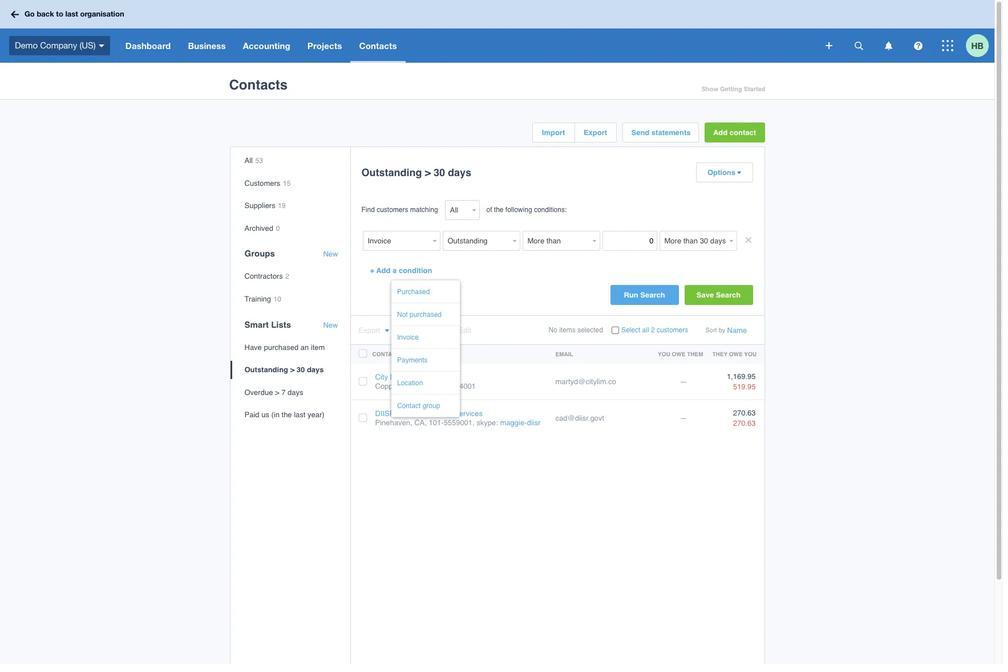 Task type: locate. For each thing, give the bounding box(es) containing it.
1 vertical spatial contacts
[[229, 77, 288, 93]]

purchased right not
[[410, 311, 442, 319]]

1 horizontal spatial options button
[[696, 163, 752, 182]]

export up contact
[[359, 326, 380, 335]]

1 vertical spatial new
[[323, 321, 338, 330]]

0 vertical spatial export button
[[575, 123, 616, 142]]

location link
[[397, 379, 443, 388]]

item
[[311, 343, 325, 352]]

2 horizontal spatial el image
[[737, 171, 741, 175]]

1 vertical spatial 270.63
[[733, 420, 756, 428]]

0 vertical spatial the
[[494, 206, 504, 214]]

> up matching
[[425, 167, 431, 179]]

0 horizontal spatial customers
[[377, 206, 408, 214]]

0 horizontal spatial last
[[65, 9, 78, 18]]

show
[[702, 86, 718, 93]]

+ add a condition button
[[361, 261, 441, 281]]

company
[[40, 40, 77, 50]]

0 horizontal spatial the
[[282, 411, 292, 420]]

2 new link from the top
[[323, 321, 338, 330]]

> down have purchased an item at the left bottom of page
[[290, 366, 295, 374]]

you up 1,169.95 at right bottom
[[744, 351, 757, 358]]

0 horizontal spatial purchased
[[264, 343, 299, 352]]

outstanding > 30 days down have purchased an item at the left bottom of page
[[245, 366, 324, 374]]

1 horizontal spatial outstanding > 30 days
[[361, 167, 471, 179]]

1 horizontal spatial you
[[744, 351, 757, 358]]

martyd@citylim.co
[[556, 378, 616, 386]]

contacts down accounting dropdown button
[[229, 77, 288, 93]]

el image
[[737, 171, 741, 175], [385, 329, 389, 333], [437, 329, 441, 333]]

limousines
[[390, 373, 428, 382]]

0
[[276, 225, 280, 233]]

add
[[713, 128, 728, 137], [376, 266, 391, 275]]

last inside banner
[[65, 9, 78, 18]]

1 vertical spatial purchased
[[264, 343, 299, 352]]

name button
[[727, 326, 747, 335]]

accounting button
[[234, 29, 299, 63]]

0 vertical spatial options button
[[696, 163, 752, 182]]

0 vertical spatial business
[[188, 41, 226, 51]]

days up all text field
[[448, 167, 471, 179]]

0 horizontal spatial export button
[[359, 326, 389, 335]]

2 horizontal spatial >
[[425, 167, 431, 179]]

30 down an
[[297, 366, 305, 374]]

0 horizontal spatial business
[[188, 41, 226, 51]]

1 horizontal spatial export button
[[575, 123, 616, 142]]

1 vertical spatial the
[[282, 411, 292, 420]]

0 vertical spatial new link
[[323, 250, 338, 259]]

None text field
[[363, 231, 430, 251], [522, 231, 590, 251], [602, 231, 657, 251], [363, 231, 430, 251], [522, 231, 590, 251], [602, 231, 657, 251]]

1 search from the left
[[640, 291, 665, 300]]

0 horizontal spatial you
[[658, 351, 670, 358]]

0 horizontal spatial 2
[[285, 273, 289, 281]]

contacts button
[[351, 29, 406, 63]]

0 vertical spatial —
[[680, 378, 687, 386]]

1 horizontal spatial owe
[[729, 351, 743, 358]]

1,169.95
[[727, 372, 756, 381]]

banner containing hb
[[0, 0, 995, 63]]

options button
[[696, 163, 752, 182], [407, 326, 441, 335]]

7
[[281, 388, 286, 397]]

payments
[[397, 357, 428, 365]]

last left the year)
[[294, 411, 306, 420]]

customers 15
[[245, 179, 291, 188]]

smart lists
[[245, 320, 291, 330]]

0 horizontal spatial options
[[407, 326, 432, 335]]

getting
[[720, 86, 742, 93]]

1 horizontal spatial svg image
[[942, 40, 954, 51]]

0 horizontal spatial 30
[[297, 366, 305, 374]]

0 vertical spatial 101-
[[432, 382, 447, 391]]

owe
[[672, 351, 686, 358], [729, 351, 743, 358]]

2 right 'all'
[[651, 326, 655, 334]]

1 vertical spatial options button
[[407, 326, 441, 335]]

2 vertical spatial >
[[275, 388, 279, 397]]

None checkbox
[[612, 327, 619, 335]]

business inside diisr - small business services pinehaven, ca, 101-5559001, skype: maggie-diisr
[[422, 410, 452, 418]]

export button
[[575, 123, 616, 142], [359, 326, 389, 335]]

hb button
[[966, 29, 995, 63]]

save
[[697, 291, 714, 300]]

select
[[621, 326, 640, 334]]

paid
[[245, 411, 259, 420]]

search inside run search button
[[640, 291, 665, 300]]

export
[[584, 128, 607, 137], [359, 326, 380, 335]]

you down "select all 2 customers"
[[658, 351, 670, 358]]

group
[[423, 402, 440, 410]]

el image up contact
[[385, 329, 389, 333]]

0 vertical spatial last
[[65, 9, 78, 18]]

1 horizontal spatial el image
[[437, 329, 441, 333]]

training 10
[[245, 295, 281, 304]]

1 horizontal spatial export
[[584, 128, 607, 137]]

them
[[687, 351, 703, 358]]

search inside save search button
[[716, 291, 741, 300]]

53
[[255, 157, 263, 165]]

0 vertical spatial options
[[708, 168, 736, 177]]

0 vertical spatial add
[[713, 128, 728, 137]]

purchased link
[[397, 288, 443, 296]]

1 horizontal spatial outstanding
[[361, 167, 422, 179]]

Outstanding text field
[[443, 231, 510, 251]]

1 vertical spatial outstanding
[[245, 366, 288, 374]]

5559001,
[[444, 419, 475, 427]]

items
[[559, 326, 576, 334]]

0 horizontal spatial el image
[[385, 329, 389, 333]]

> left '7'
[[275, 388, 279, 397]]

0 vertical spatial svg image
[[11, 11, 19, 18]]

1 vertical spatial export
[[359, 326, 380, 335]]

condition
[[399, 266, 432, 275]]

options down not purchased link
[[407, 326, 432, 335]]

options button down not purchased link
[[407, 326, 441, 335]]

(in
[[271, 411, 280, 420]]

0 horizontal spatial days
[[288, 388, 303, 397]]

customers up you owe them
[[657, 326, 688, 334]]

purchased
[[410, 311, 442, 319], [264, 343, 299, 352]]

diisr - small business services link
[[375, 410, 483, 418]]

all 53
[[245, 156, 263, 165]]

1 horizontal spatial business
[[422, 410, 452, 418]]

1 vertical spatial 2
[[651, 326, 655, 334]]

0 horizontal spatial owe
[[672, 351, 686, 358]]

days right '7'
[[288, 388, 303, 397]]

export button up contact
[[359, 326, 389, 335]]

following
[[505, 206, 532, 214]]

lists
[[271, 320, 291, 330]]

0 vertical spatial customers
[[377, 206, 408, 214]]

el image for of the following conditions:
[[737, 171, 741, 175]]

1 horizontal spatial customers
[[657, 326, 688, 334]]

1 horizontal spatial 30
[[434, 167, 445, 179]]

they owe you
[[712, 351, 757, 358]]

1 horizontal spatial >
[[290, 366, 295, 374]]

fl,
[[419, 382, 430, 391]]

0 horizontal spatial options button
[[407, 326, 441, 335]]

1 new link from the top
[[323, 250, 338, 259]]

30
[[434, 167, 445, 179], [297, 366, 305, 374]]

customers
[[377, 206, 408, 214], [657, 326, 688, 334]]

svg image
[[855, 41, 863, 50], [885, 41, 892, 50], [914, 41, 922, 50], [826, 42, 833, 49], [99, 44, 104, 47]]

business
[[188, 41, 226, 51], [422, 410, 452, 418]]

1 horizontal spatial purchased
[[410, 311, 442, 319]]

add left contact
[[713, 128, 728, 137]]

training
[[245, 295, 271, 304]]

2 you from the left
[[744, 351, 757, 358]]

101-
[[432, 382, 447, 391], [429, 419, 444, 427]]

find customers matching
[[361, 206, 438, 214]]

not purchased
[[397, 311, 442, 319]]

1 — from the top
[[680, 378, 687, 386]]

the right of
[[494, 206, 504, 214]]

options for email
[[407, 326, 432, 335]]

101- inside city limousines coppertown, fl, 101-5554001
[[432, 382, 447, 391]]

options button for email
[[407, 326, 441, 335]]

0 horizontal spatial export
[[359, 326, 380, 335]]

2
[[285, 273, 289, 281], [651, 326, 655, 334]]

1 vertical spatial last
[[294, 411, 306, 420]]

1 horizontal spatial days
[[307, 366, 324, 374]]

outstanding > 30 days
[[361, 167, 471, 179], [245, 366, 324, 374]]

contacts right projects popup button
[[359, 41, 397, 51]]

1 vertical spatial svg image
[[942, 40, 954, 51]]

import button
[[533, 123, 574, 142]]

1 you from the left
[[658, 351, 670, 358]]

0 vertical spatial contacts
[[359, 41, 397, 51]]

purchased inside not purchased link
[[410, 311, 442, 319]]

days down item
[[307, 366, 324, 374]]

the right (in
[[282, 411, 292, 420]]

invoice link
[[397, 334, 443, 342]]

search right the save
[[716, 291, 741, 300]]

1 horizontal spatial search
[[716, 291, 741, 300]]

1 horizontal spatial add
[[713, 128, 728, 137]]

2 horizontal spatial days
[[448, 167, 471, 179]]

el image up invoice link
[[437, 329, 441, 333]]

send statements button
[[623, 123, 698, 142]]

hb
[[971, 40, 984, 51]]

owe left them
[[672, 351, 686, 358]]

0 horizontal spatial outstanding > 30 days
[[245, 366, 324, 374]]

None text field
[[659, 231, 727, 251]]

1 vertical spatial days
[[307, 366, 324, 374]]

send statements
[[631, 128, 691, 137]]

started
[[744, 86, 766, 93]]

us
[[261, 411, 269, 420]]

1 horizontal spatial 2
[[651, 326, 655, 334]]

0 vertical spatial new
[[323, 250, 338, 259]]

2 right contractors
[[285, 273, 289, 281]]

no
[[549, 326, 557, 334]]

banner
[[0, 0, 995, 63]]

101- down diisr - small business services link
[[429, 419, 444, 427]]

search right run
[[640, 291, 665, 300]]

1 horizontal spatial options
[[708, 168, 736, 177]]

export right import button
[[584, 128, 607, 137]]

maggie-
[[500, 419, 527, 427]]

0 horizontal spatial add
[[376, 266, 391, 275]]

1 vertical spatial 101-
[[429, 419, 444, 427]]

0 vertical spatial 2
[[285, 273, 289, 281]]

days
[[448, 167, 471, 179], [307, 366, 324, 374], [288, 388, 303, 397]]

0 vertical spatial 30
[[434, 167, 445, 179]]

options button for of the following conditions:
[[696, 163, 752, 182]]

0 horizontal spatial svg image
[[11, 11, 19, 18]]

outstanding > 30 days up matching
[[361, 167, 471, 179]]

options button down the add contact
[[696, 163, 752, 182]]

1 vertical spatial business
[[422, 410, 452, 418]]

0 vertical spatial outstanding
[[361, 167, 422, 179]]

outstanding up overdue > 7 days
[[245, 366, 288, 374]]

selected
[[578, 326, 603, 334]]

1 vertical spatial new link
[[323, 321, 338, 330]]

conditions:
[[534, 206, 567, 214]]

customers right find
[[377, 206, 408, 214]]

1 owe from the left
[[672, 351, 686, 358]]

search for run search
[[640, 291, 665, 300]]

diisr - small business services pinehaven, ca, 101-5559001, skype: maggie-diisr
[[375, 410, 541, 427]]

svg image left hb
[[942, 40, 954, 51]]

0 vertical spatial purchased
[[410, 311, 442, 319]]

options for of the following conditions:
[[708, 168, 736, 177]]

1 horizontal spatial contacts
[[359, 41, 397, 51]]

0 horizontal spatial search
[[640, 291, 665, 300]]

0 vertical spatial 270.63
[[733, 409, 756, 418]]

2 new from the top
[[323, 321, 338, 330]]

customers
[[245, 179, 280, 188]]

smart
[[245, 320, 269, 330]]

suppliers 19
[[245, 202, 286, 210]]

last right the to
[[65, 9, 78, 18]]

navigation containing dashboard
[[117, 29, 818, 63]]

2 — from the top
[[680, 414, 687, 423]]

2 search from the left
[[716, 291, 741, 300]]

(us)
[[80, 40, 96, 50]]

svg image inside 'go back to last organisation' link
[[11, 11, 19, 18]]

outstanding up "find customers matching"
[[361, 167, 422, 179]]

1 vertical spatial options
[[407, 326, 432, 335]]

2 owe from the left
[[729, 351, 743, 358]]

1 horizontal spatial the
[[494, 206, 504, 214]]

1 vertical spatial 30
[[297, 366, 305, 374]]

purchased down the lists
[[264, 343, 299, 352]]

the
[[494, 206, 504, 214], [282, 411, 292, 420]]

1 new from the top
[[323, 250, 338, 259]]

groups
[[245, 249, 275, 259]]

navigation
[[117, 29, 818, 63]]

el image down contact
[[737, 171, 741, 175]]

1 vertical spatial >
[[290, 366, 295, 374]]

1,169.95 519.95
[[727, 372, 756, 392]]

go back to last organisation
[[25, 9, 124, 18]]

1 vertical spatial —
[[680, 414, 687, 423]]

2 inside contractors 2
[[285, 273, 289, 281]]

owe right they at the right bottom
[[729, 351, 743, 358]]

101- inside diisr - small business services pinehaven, ca, 101-5559001, skype: maggie-diisr
[[429, 419, 444, 427]]

contact group link
[[397, 402, 443, 411]]

they
[[712, 351, 728, 358]]

options down the add contact
[[708, 168, 736, 177]]

0 vertical spatial days
[[448, 167, 471, 179]]

30 up matching
[[434, 167, 445, 179]]

export button right import button
[[575, 123, 616, 142]]

svg image left go
[[11, 11, 19, 18]]

101- right fl,
[[432, 382, 447, 391]]

svg image
[[11, 11, 19, 18], [942, 40, 954, 51]]

1 vertical spatial add
[[376, 266, 391, 275]]

new for groups
[[323, 250, 338, 259]]

add right the + at the left top of the page
[[376, 266, 391, 275]]



Task type: describe. For each thing, give the bounding box(es) containing it.
contacts inside popup button
[[359, 41, 397, 51]]

run search
[[624, 291, 665, 300]]

find
[[361, 206, 375, 214]]

go
[[25, 9, 35, 18]]

year)
[[308, 411, 325, 420]]

519.95
[[733, 383, 756, 392]]

new link for groups
[[323, 250, 338, 259]]

by
[[719, 327, 725, 334]]

an
[[301, 343, 309, 352]]

back
[[37, 9, 54, 18]]

archived
[[245, 224, 273, 233]]

accounting
[[243, 41, 290, 51]]

— for 270.63
[[680, 414, 687, 423]]

overdue > 7 days
[[245, 388, 303, 397]]

projects
[[307, 41, 342, 51]]

add inside the + add a condition button
[[376, 266, 391, 275]]

city limousines coppertown, fl, 101-5554001
[[375, 373, 476, 391]]

ca,
[[414, 419, 427, 427]]

— for 1,169.95
[[680, 378, 687, 386]]

0 vertical spatial outstanding > 30 days
[[361, 167, 471, 179]]

2 270.63 from the top
[[733, 420, 756, 428]]

contact group
[[397, 402, 440, 410]]

organisation
[[80, 9, 124, 18]]

0 vertical spatial export
[[584, 128, 607, 137]]

of the following conditions:
[[486, 206, 567, 214]]

15
[[283, 180, 291, 188]]

0 vertical spatial >
[[425, 167, 431, 179]]

contractors 2
[[245, 272, 289, 281]]

paid us (in the last year)
[[245, 411, 325, 420]]

city limousines link
[[375, 373, 428, 382]]

owe for you
[[672, 351, 686, 358]]

send
[[631, 128, 650, 137]]

not purchased link
[[397, 311, 443, 319]]

5554001
[[447, 382, 476, 391]]

maggie-diisr link
[[500, 419, 541, 427]]

1 vertical spatial customers
[[657, 326, 688, 334]]

contact
[[730, 128, 756, 137]]

demo company (us) button
[[0, 29, 117, 63]]

of
[[486, 206, 492, 214]]

have
[[245, 343, 262, 352]]

have purchased an item
[[245, 343, 325, 352]]

sort by name
[[706, 326, 747, 335]]

services
[[454, 410, 483, 418]]

invoice
[[397, 334, 419, 342]]

name
[[727, 326, 747, 335]]

diisr
[[375, 410, 395, 418]]

All text field
[[445, 200, 469, 220]]

0 horizontal spatial outstanding
[[245, 366, 288, 374]]

2 vertical spatial days
[[288, 388, 303, 397]]

1 270.63 from the top
[[733, 409, 756, 418]]

email
[[556, 351, 573, 358]]

not
[[397, 311, 408, 319]]

purchased for have
[[264, 343, 299, 352]]

19
[[278, 202, 286, 210]]

svg image inside demo company (us) popup button
[[99, 44, 104, 47]]

+ add a condition
[[370, 266, 432, 275]]

1 vertical spatial outstanding > 30 days
[[245, 366, 324, 374]]

save search
[[697, 291, 741, 300]]

sort
[[706, 327, 717, 334]]

contact
[[397, 402, 421, 410]]

run search button
[[610, 285, 679, 305]]

1 horizontal spatial last
[[294, 411, 306, 420]]

navigation inside banner
[[117, 29, 818, 63]]

select all 2 customers
[[621, 326, 688, 334]]

demo
[[15, 40, 38, 50]]

dashboard link
[[117, 29, 179, 63]]

save search button
[[684, 285, 753, 305]]

go back to last organisation link
[[7, 4, 131, 24]]

show getting started link
[[702, 83, 766, 96]]

show getting started
[[702, 86, 766, 93]]

coppertown,
[[375, 382, 417, 391]]

owe for they
[[729, 351, 743, 358]]

add inside 'add contact' button
[[713, 128, 728, 137]]

pinehaven,
[[375, 419, 412, 427]]

a
[[393, 266, 397, 275]]

business inside 'dropdown button'
[[188, 41, 226, 51]]

new for smart lists
[[323, 321, 338, 330]]

1 vertical spatial export button
[[359, 326, 389, 335]]

suppliers
[[245, 202, 275, 210]]

statements
[[652, 128, 691, 137]]

location
[[397, 379, 423, 387]]

skype:
[[477, 419, 498, 427]]

all
[[245, 156, 253, 165]]

all
[[642, 326, 649, 334]]

to
[[56, 9, 63, 18]]

payments link
[[397, 357, 443, 365]]

0 horizontal spatial >
[[275, 388, 279, 397]]

el image for email
[[437, 329, 441, 333]]

projects button
[[299, 29, 351, 63]]

search for save search
[[716, 291, 741, 300]]

270.63 270.63
[[733, 409, 756, 428]]

import
[[542, 128, 565, 137]]

add contact button
[[704, 123, 765, 143]]

purchased for not
[[410, 311, 442, 319]]

cad@diisr.govt
[[556, 414, 604, 423]]

0 horizontal spatial contacts
[[229, 77, 288, 93]]

new link for smart lists
[[323, 321, 338, 330]]

you owe them
[[658, 351, 703, 358]]

business button
[[179, 29, 234, 63]]

add contact
[[713, 128, 756, 137]]



Task type: vqa. For each thing, say whether or not it's contained in the screenshot.
Go back to last organisation "link"
yes



